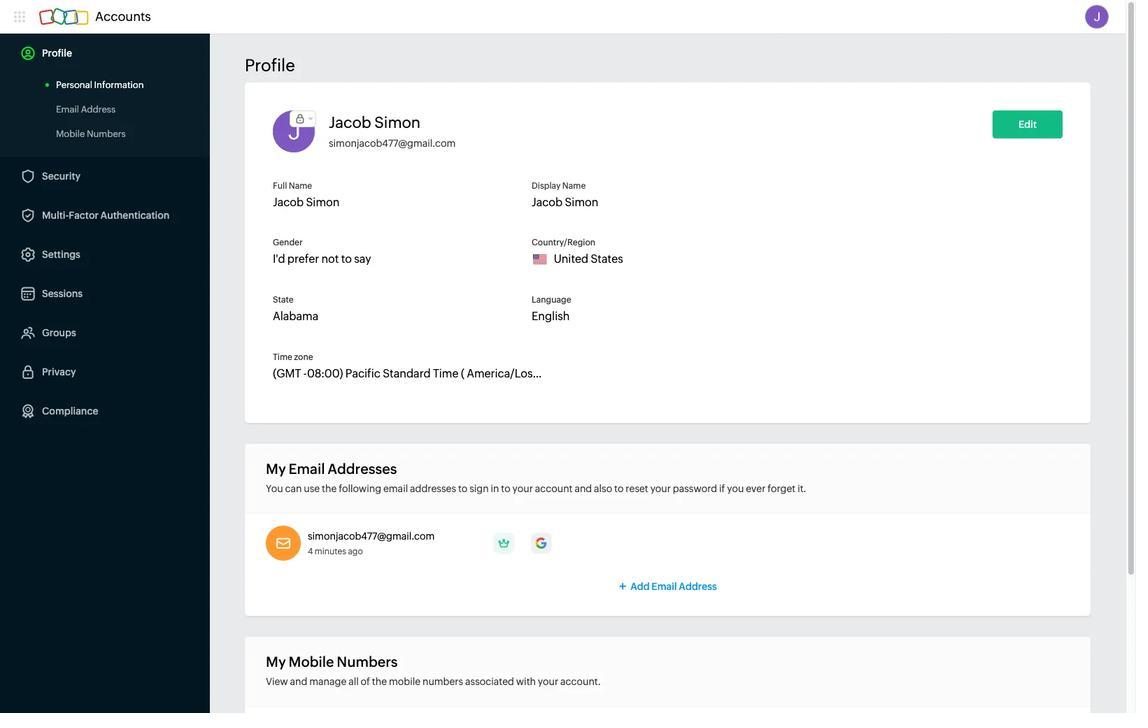 Task type: locate. For each thing, give the bounding box(es) containing it.
numbers down email address
[[87, 129, 126, 139]]

email address
[[56, 104, 116, 115]]

can
[[285, 484, 302, 495]]

mobile
[[56, 129, 85, 139], [289, 654, 334, 670]]

4
[[308, 547, 313, 557]]

1 vertical spatial the
[[372, 677, 387, 688]]

ago
[[348, 547, 363, 557]]

with
[[516, 677, 536, 688]]

the inside 'my email addresses you can use the following email addresses to sign in to your account and also to reset your password if you ever forget it.'
[[322, 484, 337, 495]]

simonjacob477@gmail.com
[[329, 138, 456, 149], [308, 531, 435, 542]]

email down the personal
[[56, 104, 79, 115]]

profile up the personal
[[42, 48, 72, 59]]

numbers
[[87, 129, 126, 139], [337, 654, 398, 670]]

jacob simon simonjacob477@gmail.com
[[329, 114, 456, 149]]

1 my from the top
[[266, 461, 286, 477]]

1 horizontal spatial email
[[289, 461, 325, 477]]

to right in
[[501, 484, 511, 495]]

0 horizontal spatial profile
[[42, 48, 72, 59]]

1 horizontal spatial the
[[372, 677, 387, 688]]

account.
[[561, 677, 601, 688]]

email up the use
[[289, 461, 325, 477]]

the
[[322, 484, 337, 495], [372, 677, 387, 688]]

email inside 'my email addresses you can use the following email addresses to sign in to your account and also to reset your password if you ever forget it.'
[[289, 461, 325, 477]]

1 horizontal spatial profile
[[245, 56, 295, 75]]

to left the sign
[[458, 484, 468, 495]]

mobile inside my mobile numbers view and manage all of the mobile numbers associated with your account.
[[289, 654, 334, 670]]

your
[[513, 484, 533, 495], [651, 484, 671, 495], [538, 677, 559, 688]]

use
[[304, 484, 320, 495]]

reset
[[626, 484, 649, 495]]

numbers up the of
[[337, 654, 398, 670]]

email right add
[[652, 582, 677, 593]]

my for my email addresses
[[266, 461, 286, 477]]

0 vertical spatial and
[[575, 484, 592, 495]]

1 horizontal spatial your
[[538, 677, 559, 688]]

1 horizontal spatial numbers
[[337, 654, 398, 670]]

1 vertical spatial email
[[289, 461, 325, 477]]

forget
[[768, 484, 796, 495]]

1 vertical spatial address
[[679, 582, 717, 593]]

0 vertical spatial the
[[322, 484, 337, 495]]

account
[[535, 484, 573, 495]]

1 vertical spatial my
[[266, 654, 286, 670]]

0 horizontal spatial the
[[322, 484, 337, 495]]

email
[[56, 104, 79, 115], [289, 461, 325, 477], [652, 582, 677, 593]]

0 horizontal spatial and
[[290, 677, 307, 688]]

2 my from the top
[[266, 654, 286, 670]]

1 vertical spatial mobile
[[289, 654, 334, 670]]

to right also
[[615, 484, 624, 495]]

you
[[727, 484, 744, 495]]

jacob
[[329, 114, 371, 132]]

my inside my mobile numbers view and manage all of the mobile numbers associated with your account.
[[266, 654, 286, 670]]

profile up mprivacy "image"
[[245, 56, 295, 75]]

settings
[[42, 249, 80, 260]]

0 vertical spatial mobile
[[56, 129, 85, 139]]

the right the of
[[372, 677, 387, 688]]

1 horizontal spatial and
[[575, 484, 592, 495]]

0 horizontal spatial numbers
[[87, 129, 126, 139]]

address right add
[[679, 582, 717, 593]]

1 horizontal spatial to
[[501, 484, 511, 495]]

my up you
[[266, 461, 286, 477]]

0 horizontal spatial your
[[513, 484, 533, 495]]

2 horizontal spatial email
[[652, 582, 677, 593]]

2 horizontal spatial your
[[651, 484, 671, 495]]

mprivacy image
[[290, 111, 310, 127]]

associated
[[465, 677, 514, 688]]

your right reset
[[651, 484, 671, 495]]

multi-factor authentication
[[42, 210, 170, 221]]

and
[[575, 484, 592, 495], [290, 677, 307, 688]]

simonjacob477@gmail.com 4 minutes ago
[[308, 531, 435, 557]]

your right in
[[513, 484, 533, 495]]

your right with
[[538, 677, 559, 688]]

email for my
[[289, 461, 325, 477]]

0 vertical spatial my
[[266, 461, 286, 477]]

mobile up manage
[[289, 654, 334, 670]]

address
[[81, 104, 116, 115], [679, 582, 717, 593]]

address down the personal information
[[81, 104, 116, 115]]

following
[[339, 484, 381, 495]]

0 vertical spatial simonjacob477@gmail.com
[[329, 138, 456, 149]]

simonjacob477@gmail.com down simon
[[329, 138, 456, 149]]

edit
[[1019, 119, 1037, 130]]

1 vertical spatial and
[[290, 677, 307, 688]]

simonjacob477@gmail.com up 'ago'
[[308, 531, 435, 542]]

the right the use
[[322, 484, 337, 495]]

and left also
[[575, 484, 592, 495]]

0 horizontal spatial address
[[81, 104, 116, 115]]

0 vertical spatial address
[[81, 104, 116, 115]]

groups
[[42, 328, 76, 339]]

profile
[[42, 48, 72, 59], [245, 56, 295, 75]]

1 vertical spatial numbers
[[337, 654, 398, 670]]

my inside 'my email addresses you can use the following email addresses to sign in to your account and also to reset your password if you ever forget it.'
[[266, 461, 286, 477]]

personal information
[[56, 80, 144, 90]]

privacy
[[42, 367, 76, 378]]

2 horizontal spatial to
[[615, 484, 624, 495]]

0 vertical spatial numbers
[[87, 129, 126, 139]]

all
[[349, 677, 359, 688]]

0 horizontal spatial email
[[56, 104, 79, 115]]

minutes
[[315, 547, 346, 557]]

authentication
[[101, 210, 170, 221]]

my for my mobile numbers
[[266, 654, 286, 670]]

to
[[458, 484, 468, 495], [501, 484, 511, 495], [615, 484, 624, 495]]

and right view
[[290, 677, 307, 688]]

simon
[[375, 114, 421, 132]]

0 horizontal spatial to
[[458, 484, 468, 495]]

my up view
[[266, 654, 286, 670]]

my email addresses you can use the following email addresses to sign in to your account and also to reset your password if you ever forget it.
[[266, 461, 807, 495]]

0 vertical spatial email
[[56, 104, 79, 115]]

my
[[266, 461, 286, 477], [266, 654, 286, 670]]

1 horizontal spatial mobile
[[289, 654, 334, 670]]

2 vertical spatial email
[[652, 582, 677, 593]]

email
[[383, 484, 408, 495]]

numbers
[[423, 677, 463, 688]]

mobile down email address
[[56, 129, 85, 139]]



Task type: describe. For each thing, give the bounding box(es) containing it.
2 to from the left
[[501, 484, 511, 495]]

mobile
[[389, 677, 421, 688]]

of
[[361, 677, 370, 688]]

ever
[[746, 484, 766, 495]]

numbers inside my mobile numbers view and manage all of the mobile numbers associated with your account.
[[337, 654, 398, 670]]

multi-
[[42, 210, 69, 221]]

view
[[266, 677, 288, 688]]

information
[[94, 80, 144, 90]]

3 to from the left
[[615, 484, 624, 495]]

primary image
[[494, 533, 515, 554]]

factor
[[69, 210, 99, 221]]

accounts
[[95, 9, 151, 24]]

personal
[[56, 80, 92, 90]]

it.
[[798, 484, 807, 495]]

add
[[631, 582, 650, 593]]

1 vertical spatial simonjacob477@gmail.com
[[308, 531, 435, 542]]

addresses
[[328, 461, 397, 477]]

0 horizontal spatial mobile
[[56, 129, 85, 139]]

email for add
[[652, 582, 677, 593]]

manage
[[309, 677, 347, 688]]

your inside my mobile numbers view and manage all of the mobile numbers associated with your account.
[[538, 677, 559, 688]]

my mobile numbers view and manage all of the mobile numbers associated with your account.
[[266, 654, 601, 688]]

sign
[[470, 484, 489, 495]]

security
[[42, 171, 81, 182]]

in
[[491, 484, 499, 495]]

and inside 'my email addresses you can use the following email addresses to sign in to your account and also to reset your password if you ever forget it.'
[[575, 484, 592, 495]]

add email address
[[631, 582, 717, 593]]

edit button
[[993, 111, 1063, 139]]

1 horizontal spatial address
[[679, 582, 717, 593]]

sessions
[[42, 288, 83, 300]]

mobile numbers
[[56, 129, 126, 139]]

and inside my mobile numbers view and manage all of the mobile numbers associated with your account.
[[290, 677, 307, 688]]

you
[[266, 484, 283, 495]]

password
[[673, 484, 717, 495]]

the inside my mobile numbers view and manage all of the mobile numbers associated with your account.
[[372, 677, 387, 688]]

also
[[594, 484, 613, 495]]

compliance
[[42, 406, 98, 417]]

addresses
[[410, 484, 456, 495]]

if
[[719, 484, 725, 495]]

1 to from the left
[[458, 484, 468, 495]]



Task type: vqa. For each thing, say whether or not it's contained in the screenshot.
assigned
no



